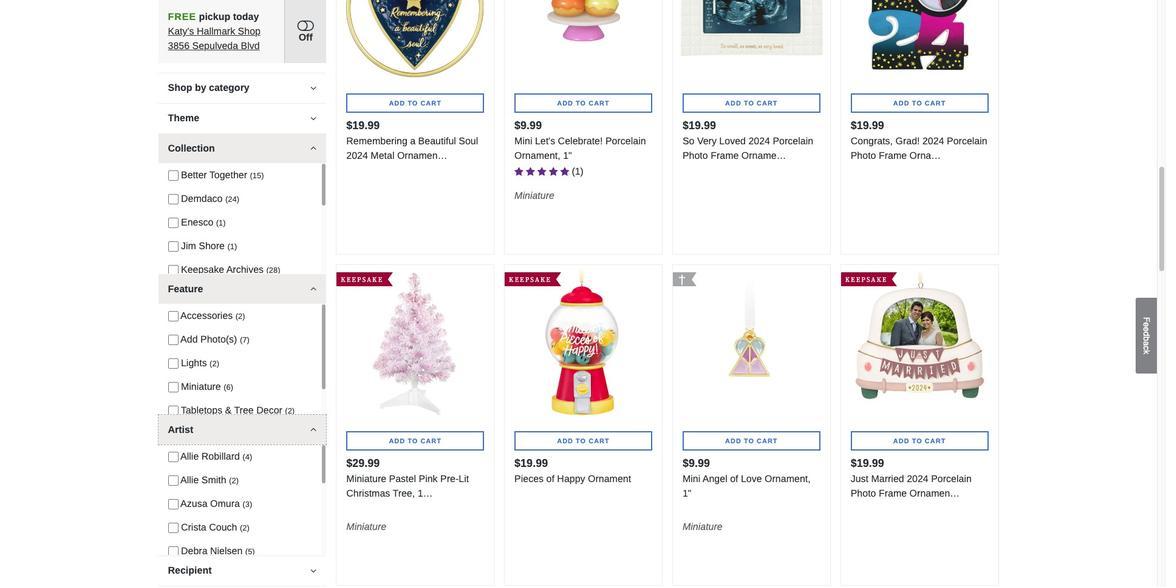 Task type: describe. For each thing, give the bounding box(es) containing it.
off
[[299, 32, 313, 43]]

porcelain for $9.99 mini let's celebrate! porcelain ornament, 1"
[[605, 136, 646, 146]]

frame for $19.99 congrats, grad! 2024 porcelain photo frame orna…
[[879, 150, 907, 161]]

(6)
[[224, 383, 233, 392]]

loved
[[719, 136, 746, 146]]

let's
[[535, 136, 555, 146]]

add for so very loved 2024 porcelain photo frame orname…
[[725, 99, 741, 107]]

$29.99 article
[[336, 265, 494, 587]]

pink
[[419, 475, 438, 485]]

happy
[[557, 475, 585, 485]]

product list element
[[336, 0, 999, 587]]

to for mini angel of love ornament, 1"
[[744, 438, 754, 445]]

miniature (6)
[[181, 382, 233, 392]]

miniature for mini let's celebrate! porcelain ornament, 1"
[[514, 190, 554, 201]]

just married 2024 porcelain photo frame ornamen… link
[[851, 473, 988, 502]]

1…
[[418, 489, 433, 499]]

Miniature checkbox
[[168, 383, 178, 393]]

lights (2)
[[181, 358, 219, 369]]

feature
[[168, 284, 203, 295]]

$9.99 mini angel of love ornament, 1"
[[683, 458, 811, 499]]

debra
[[181, 547, 207, 557]]

1 horizontal spatial $9.99 article
[[672, 265, 831, 587]]

ornament, for $9.99 mini angel of love ornament, 1"
[[765, 475, 811, 485]]

cart for just married 2024 porcelain photo frame ornamen…
[[925, 438, 946, 445]]

$19.99 for $19.99 so very loved 2024 porcelain photo frame orname…
[[683, 119, 716, 132]]

congrats,
[[851, 136, 893, 146]]

ornamen… for $19.99 just married 2024 porcelain photo frame ornamen…
[[910, 489, 960, 499]]

allie smith (2)
[[180, 476, 239, 486]]

azusa
[[180, 499, 207, 510]]

add to cart for pieces of happy ornament
[[557, 438, 610, 445]]

d
[[1142, 332, 1152, 337]]

add to cart button for mini let's celebrate! porcelain ornament, 1"
[[514, 93, 652, 113]]

angle down image for artist
[[310, 426, 317, 435]]

keepsake archives (28)
[[181, 265, 280, 275]]

of inside $19.99 pieces of happy ornament
[[546, 475, 554, 485]]

shop inside free pickup today katy's hallmark shop 3856 sepulveda blvd
[[238, 26, 261, 36]]

katy's hallmark shop 3856 sepulveda blvd link
[[168, 26, 261, 51]]

tree
[[234, 406, 254, 416]]

orna…
[[910, 150, 941, 161]]

add to cart button for so very loved 2024 porcelain photo frame orname…
[[683, 93, 820, 113]]

add to cart for so very loved 2024 porcelain photo frame orname…
[[725, 99, 778, 107]]

archives
[[226, 265, 264, 275]]

(2) inside "tabletops & tree decor (2)"
[[285, 407, 295, 416]]

f
[[1142, 317, 1152, 322]]

$29.99 miniature pastel pink pre-lit christmas tree, 1…
[[346, 458, 469, 499]]

ornament, for $9.99 mini let's celebrate! porcelain ornament, 1"
[[514, 150, 560, 161]]

$19.99 for $19.99 pieces of happy ornament
[[514, 458, 548, 470]]

cart for miniature pastel pink pre-lit christmas tree, 1…
[[421, 438, 442, 445]]

add to cart button for congrats, grad! 2024 porcelain photo frame orna…
[[851, 93, 988, 113]]

Lights checkbox
[[168, 359, 178, 369]]

a inside button
[[1142, 341, 1152, 346]]

a inside $19.99 remembering a beautiful soul 2024 metal ornamen…
[[410, 136, 416, 146]]

(2) inside lights (2)
[[210, 360, 219, 369]]

1" for $9.99 mini angel of love ornament, 1"
[[683, 489, 691, 499]]

(3)
[[243, 500, 252, 510]]

2 e from the top
[[1142, 327, 1152, 332]]

enesco
[[181, 217, 213, 228]]

accessories (2)
[[180, 311, 245, 321]]

allie robillard (4)
[[180, 452, 252, 462]]

of inside $9.99 mini angel of love ornament, 1"
[[730, 475, 738, 485]]

demdaco
[[181, 194, 223, 204]]

couch
[[209, 523, 237, 533]]

$29.99
[[346, 458, 380, 470]]

very
[[697, 136, 717, 146]]

$9.99 for $9.99 mini let's celebrate! porcelain ornament, 1"
[[514, 119, 542, 132]]

celebrate!
[[558, 136, 603, 146]]

$9.99 for $9.99 mini angel of love ornament, 1"
[[683, 458, 710, 470]]

add for miniature pastel pink pre-lit christmas tree, 1…
[[389, 438, 405, 445]]

(4)
[[243, 453, 252, 462]]

cart for so very loved 2024 porcelain photo frame orname…
[[757, 99, 778, 107]]

orname…
[[741, 150, 786, 161]]

enesco (1)
[[181, 217, 226, 228]]

pastel
[[389, 475, 416, 485]]

pre-
[[440, 475, 459, 485]]

tabletops & tree decor (2)
[[181, 406, 295, 416]]

porcelain for $19.99 just married 2024 porcelain photo frame ornamen…
[[931, 475, 972, 485]]

add to cart for mini angel of love ornament, 1"
[[725, 438, 778, 445]]

$19.99 so very loved 2024 porcelain photo frame orname…
[[683, 119, 813, 161]]

theme tab
[[158, 103, 326, 133]]

add to cart button for just married 2024 porcelain photo frame ornamen…
[[851, 432, 988, 451]]

porcelain inside $19.99 so very loved 2024 porcelain photo frame orname…
[[773, 136, 813, 146]]

feature filters element
[[158, 304, 321, 446]]

pickup
[[199, 12, 230, 22]]

to for just married 2024 porcelain photo frame ornamen…
[[912, 438, 922, 445]]

nielsen
[[210, 547, 243, 557]]

category
[[209, 83, 249, 93]]

shop by category tab
[[158, 73, 326, 103]]

cart for remembering a beautiful soul 2024 metal ornamen…
[[421, 99, 442, 107]]

Accessories checkbox
[[168, 312, 178, 322]]

ornament
[[588, 475, 631, 485]]

(24)
[[225, 195, 239, 204]]

collection filters element
[[158, 163, 321, 448]]

married
[[871, 475, 904, 485]]

(7)
[[240, 336, 249, 345]]

Debra Nielsen checkbox
[[168, 547, 178, 558]]

miniature inside $29.99 miniature pastel pink pre-lit christmas tree, 1…
[[346, 475, 386, 485]]

congrats, grad! 2024 porcelain photo frame orna… link
[[851, 134, 988, 163]]

2024 inside $19.99 remembering a beautiful soul 2024 metal ornamen…
[[346, 150, 368, 161]]

$19.99 for $19.99 just married 2024 porcelain photo frame ornamen…
[[851, 458, 884, 470]]

add to cart for remembering a beautiful soul 2024 metal ornamen…
[[389, 99, 442, 107]]

omura
[[210, 499, 240, 510]]

angle down image for feature
[[310, 285, 317, 295]]

jim shore (1)
[[181, 241, 237, 251]]

add to cart for just married 2024 porcelain photo frame ornamen…
[[893, 438, 946, 445]]

add to cart button for remembering a beautiful soul 2024 metal ornamen…
[[346, 93, 484, 113]]

(1) inside $9.99 article
[[572, 166, 584, 176]]

remembering a beautiful soul 2024 metal ornamen… link
[[346, 134, 484, 163]]

(15)
[[250, 171, 264, 180]]

(2) inside crista couch (2)
[[240, 524, 249, 533]]



Task type: vqa. For each thing, say whether or not it's contained in the screenshot.


Task type: locate. For each thing, give the bounding box(es) containing it.
cart up love
[[757, 438, 778, 445]]

add to cart button for mini angel of love ornament, 1"
[[683, 432, 820, 451]]

2 vertical spatial (1)
[[227, 242, 237, 251]]

(1) inside enesco (1)
[[216, 219, 226, 228]]

tab list containing shop by category
[[158, 73, 326, 588]]

$19.99 for $19.99 remembering a beautiful soul 2024 metal ornamen…
[[346, 119, 380, 132]]

shop inside tab
[[168, 83, 192, 93]]

0 vertical spatial ornamen…
[[397, 150, 447, 161]]

miniature inside feature filters element
[[181, 382, 221, 392]]

2 angle down image from the top
[[310, 567, 317, 576]]

add up pastel
[[389, 438, 405, 445]]

frame inside $19.99 just married 2024 porcelain photo frame ornamen…
[[879, 489, 907, 499]]

miniature
[[514, 190, 554, 201], [181, 382, 221, 392], [346, 475, 386, 485], [346, 523, 386, 533], [683, 523, 723, 533]]

of left love
[[730, 475, 738, 485]]

miniature for mini angel of love ornament, 1"
[[683, 523, 723, 533]]

$19.99 up very
[[683, 119, 716, 132]]

soul
[[459, 136, 478, 146]]

smith
[[201, 476, 226, 486]]

2024 right married
[[907, 475, 928, 485]]

to up $19.99 remembering a beautiful soul 2024 metal ornamen… on the left of page
[[408, 99, 418, 107]]

free pickup today katy's hallmark shop 3856 sepulveda blvd
[[168, 12, 261, 51]]

add for congrats, grad! 2024 porcelain photo frame orna…
[[893, 99, 910, 107]]

to up $19.99 pieces of happy ornament
[[576, 438, 586, 445]]

0 horizontal spatial $9.99 article
[[504, 0, 663, 255]]

1 horizontal spatial $9.99
[[683, 458, 710, 470]]

to for pieces of happy ornament
[[576, 438, 586, 445]]

mini let's celebrate! porcelain ornament, 1", image
[[505, 0, 662, 84], [505, 0, 662, 84]]

0 horizontal spatial ornamen…
[[397, 150, 447, 161]]

1" for $9.99 mini let's celebrate! porcelain ornament, 1"
[[563, 150, 572, 161]]

collection tab
[[158, 134, 326, 163]]

(1) right the enesco
[[216, 219, 226, 228]]

blvd
[[241, 41, 260, 51]]

0 horizontal spatial ornament,
[[514, 150, 560, 161]]

porcelain inside '$9.99 mini let's celebrate! porcelain ornament, 1"'
[[605, 136, 646, 146]]

(28)
[[266, 266, 280, 275]]

icon image
[[297, 18, 314, 33]]

ornament, inside '$9.99 mini let's celebrate! porcelain ornament, 1"'
[[514, 150, 560, 161]]

mini inside $9.99 mini angel of love ornament, 1"
[[683, 475, 700, 485]]

$19.99 remembering a beautiful soul 2024 metal ornamen…
[[346, 119, 478, 161]]

mini left let's at top left
[[514, 136, 532, 146]]

(1) inside jim shore (1)
[[227, 242, 237, 251]]

add
[[389, 99, 405, 107], [557, 99, 573, 107], [725, 99, 741, 107], [893, 99, 910, 107], [180, 335, 198, 345], [389, 438, 405, 445], [557, 438, 573, 445], [725, 438, 741, 445], [893, 438, 910, 445]]

0 vertical spatial allie
[[180, 452, 199, 462]]

add to cart button up $19.99 just married 2024 porcelain photo frame ornamen…
[[851, 432, 988, 451]]

1 horizontal spatial a
[[1142, 341, 1152, 346]]

frame for $19.99 just married 2024 porcelain photo frame ornamen…
[[879, 489, 907, 499]]

photo down congrats,
[[851, 150, 876, 161]]

1 horizontal spatial mini
[[683, 475, 700, 485]]

$9.99 up angel
[[683, 458, 710, 470]]

miniature up christmas
[[346, 475, 386, 485]]

2024 up orna…
[[923, 136, 944, 146]]

add to cart
[[389, 99, 442, 107], [557, 99, 610, 107], [725, 99, 778, 107], [893, 99, 946, 107], [389, 438, 442, 445], [557, 438, 610, 445], [725, 438, 778, 445], [893, 438, 946, 445]]

pieces of happy ornament, image
[[505, 265, 662, 422], [505, 265, 662, 422]]

add to cart button up $9.99 mini angel of love ornament, 1" at the right bottom of page
[[683, 432, 820, 451]]

congrats, grad! 2024 porcelain photo frame ornament, image
[[841, 0, 998, 84], [841, 0, 998, 84]]

cart up ornament
[[589, 438, 610, 445]]

to for mini let's celebrate! porcelain ornament, 1"
[[576, 99, 586, 107]]

ornamen… inside $19.99 remembering a beautiful soul 2024 metal ornamen…
[[397, 150, 447, 161]]

christmas
[[346, 489, 390, 499]]

2024 up orname…
[[749, 136, 770, 146]]

$19.99 up pieces
[[514, 458, 548, 470]]

$9.99 article
[[504, 0, 663, 255], [672, 265, 831, 587]]

1 e from the top
[[1142, 322, 1152, 327]]

allie for allie smith
[[180, 476, 199, 486]]

cart for congrats, grad! 2024 porcelain photo frame orna…
[[925, 99, 946, 107]]

add to cart button up $19.99 remembering a beautiful soul 2024 metal ornamen… on the left of page
[[346, 93, 484, 113]]

pieces
[[514, 475, 544, 485]]

allie right allie smith option
[[180, 476, 199, 486]]

a
[[410, 136, 416, 146], [1142, 341, 1152, 346]]

0 horizontal spatial 1"
[[563, 150, 572, 161]]

jim
[[181, 241, 196, 251]]

0 vertical spatial mini
[[514, 136, 532, 146]]

photo for $19.99 congrats, grad! 2024 porcelain photo frame orna…
[[851, 150, 876, 161]]

1 vertical spatial a
[[1142, 341, 1152, 346]]

2 angle down image from the top
[[310, 144, 317, 154]]

add for remembering a beautiful soul 2024 metal ornamen…
[[389, 99, 405, 107]]

angle down image
[[310, 83, 317, 93], [310, 567, 317, 576]]

allie
[[180, 452, 199, 462], [180, 476, 199, 486]]

1 vertical spatial shop
[[168, 83, 192, 93]]

mini for $9.99 mini let's celebrate! porcelain ornament, 1"
[[514, 136, 532, 146]]

shop left by
[[168, 83, 192, 93]]

3856
[[168, 41, 190, 51]]

add up $9.99 mini angel of love ornament, 1" at the right bottom of page
[[725, 438, 741, 445]]

2 horizontal spatial (1)
[[572, 166, 584, 176]]

shore
[[199, 241, 225, 251]]

add to cart up $19.99 pieces of happy ornament
[[557, 438, 610, 445]]

add to cart button inside the $29.99 article
[[346, 432, 484, 451]]

recipient
[[168, 566, 212, 576]]

cart up beautiful
[[421, 99, 442, 107]]

decor
[[256, 406, 282, 416]]

cart up '$9.99 mini let's celebrate! porcelain ornament, 1"'
[[589, 99, 610, 107]]

2 of from the left
[[730, 475, 738, 485]]

1 vertical spatial allie
[[180, 476, 199, 486]]

2 article from the top
[[158, 275, 326, 446]]

0 vertical spatial 1"
[[563, 150, 572, 161]]

1 article from the top
[[158, 134, 326, 448]]

e
[[1142, 322, 1152, 327], [1142, 327, 1152, 332]]

1 horizontal spatial ornamen…
[[910, 489, 960, 499]]

add for just married 2024 porcelain photo frame ornamen…
[[893, 438, 910, 445]]

1 horizontal spatial of
[[730, 475, 738, 485]]

today
[[233, 12, 259, 22]]

$19.99 inside $19.99 so very loved 2024 porcelain photo frame orname…
[[683, 119, 716, 132]]

angle down image
[[310, 114, 317, 123], [310, 144, 317, 154], [310, 285, 317, 295], [310, 426, 317, 435]]

crista
[[181, 523, 206, 533]]

2024 inside $19.99 congrats, grad! 2024 porcelain photo frame orna…
[[923, 136, 944, 146]]

0 horizontal spatial of
[[546, 475, 554, 485]]

0 vertical spatial angle down image
[[310, 83, 317, 93]]

cart up $19.99 just married 2024 porcelain photo frame ornamen…
[[925, 438, 946, 445]]

add to cart up $19.99 remembering a beautiful soul 2024 metal ornamen… on the left of page
[[389, 99, 442, 107]]

1 vertical spatial ornamen…
[[910, 489, 960, 499]]

(5)
[[245, 548, 255, 557]]

$19.99 inside $19.99 congrats, grad! 2024 porcelain photo frame orna…
[[851, 119, 884, 132]]

Keepsake Archives checkbox
[[168, 266, 178, 276]]

0 vertical spatial ornament,
[[514, 150, 560, 161]]

add up grad!
[[893, 99, 910, 107]]

katy's
[[168, 26, 194, 36]]

b
[[1142, 337, 1152, 341]]

1 angle down image from the top
[[310, 114, 317, 123]]

miniature pastel pink pre-lit christmas tree, 1… link
[[346, 473, 484, 502]]

$9.99 inside '$9.99 mini let's celebrate! porcelain ornament, 1"'
[[514, 119, 542, 132]]

frame down loved
[[711, 150, 739, 161]]

to up $29.99 miniature pastel pink pre-lit christmas tree, 1…
[[408, 438, 418, 445]]

0 vertical spatial $9.99 article
[[504, 0, 663, 255]]

to for remembering a beautiful soul 2024 metal ornamen…
[[408, 99, 418, 107]]

debra nielsen (5)
[[181, 547, 255, 557]]

recipient tab
[[158, 556, 326, 586]]

article containing artist
[[158, 415, 326, 588]]

add inside the $29.99 article
[[389, 438, 405, 445]]

to up $19.99 so very loved 2024 porcelain photo frame orname…
[[744, 99, 754, 107]]

tree,
[[393, 489, 415, 499]]

add to cart for miniature pastel pink pre-lit christmas tree, 1…
[[389, 438, 442, 445]]

to inside the $29.99 article
[[408, 438, 418, 445]]

Crista Couch checkbox
[[168, 524, 178, 534]]

remembering a beautiful soul 2024 metal ornament, image
[[337, 0, 494, 84], [337, 0, 494, 84]]

1 allie from the top
[[180, 452, 199, 462]]

by
[[195, 83, 206, 93]]

a left beautiful
[[410, 136, 416, 146]]

1 horizontal spatial (1)
[[227, 242, 237, 251]]

add to cart up '$9.99 mini let's celebrate! porcelain ornament, 1"'
[[557, 99, 610, 107]]

$19.99 up congrats,
[[851, 119, 884, 132]]

artist filters element
[[158, 445, 321, 588]]

photo inside $19.99 congrats, grad! 2024 porcelain photo frame orna…
[[851, 150, 876, 161]]

angle down image inside collection "tab"
[[310, 144, 317, 154]]

angle down image inside the shop by category tab
[[310, 83, 317, 93]]

artist tab
[[158, 415, 326, 445]]

0 horizontal spatial a
[[410, 136, 416, 146]]

(2) right smith
[[229, 477, 239, 486]]

add for pieces of happy ornament
[[557, 438, 573, 445]]

$9.99 up let's at top left
[[514, 119, 542, 132]]

miniature down angel
[[683, 523, 723, 533]]

(2) right lights
[[210, 360, 219, 369]]

photo inside $19.99 so very loved 2024 porcelain photo frame orname…
[[683, 150, 708, 161]]

(2) right couch
[[240, 524, 249, 533]]

add to cart button up $19.99 so very loved 2024 porcelain photo frame orname…
[[683, 93, 820, 113]]

article containing collection
[[158, 134, 326, 448]]

cart up $19.99 congrats, grad! 2024 porcelain photo frame orna…
[[925, 99, 946, 107]]

ornamen… inside $19.99 just married 2024 porcelain photo frame ornamen…
[[910, 489, 960, 499]]

c
[[1142, 346, 1152, 350]]

photo(s)
[[200, 335, 237, 345]]

allie for allie robillard
[[180, 452, 199, 462]]

better
[[181, 170, 207, 180]]

artist
[[168, 425, 193, 435]]

1" inside '$9.99 mini let's celebrate! porcelain ornament, 1"'
[[563, 150, 572, 161]]

photo inside $19.99 just married 2024 porcelain photo frame ornamen…
[[851, 489, 876, 499]]

lit
[[459, 475, 469, 485]]

to up $19.99 just married 2024 porcelain photo frame ornamen…
[[912, 438, 922, 445]]

frame inside $19.99 so very loved 2024 porcelain photo frame orname…
[[711, 150, 739, 161]]

&
[[225, 406, 232, 416]]

(1) right shore
[[227, 242, 237, 251]]

mini left angel
[[683, 475, 700, 485]]

add to cart up $19.99 just married 2024 porcelain photo frame ornamen…
[[893, 438, 946, 445]]

ornamen…
[[397, 150, 447, 161], [910, 489, 960, 499]]

add to cart button up $29.99 miniature pastel pink pre-lit christmas tree, 1…
[[346, 432, 484, 451]]

2 allie from the top
[[180, 476, 199, 486]]

ornament,
[[514, 150, 560, 161], [765, 475, 811, 485]]

photo for $19.99 just married 2024 porcelain photo frame ornamen…
[[851, 489, 876, 499]]

(1) down mini let's celebrate! porcelain ornament, 1" link
[[572, 166, 584, 176]]

theme
[[168, 113, 199, 123]]

miniature up tabletops
[[181, 382, 221, 392]]

angle down image for shop by category
[[310, 83, 317, 93]]

0 vertical spatial shop
[[238, 26, 261, 36]]

1 horizontal spatial ornament,
[[765, 475, 811, 485]]

1" inside $9.99 mini angel of love ornament, 1"
[[683, 489, 691, 499]]

to up '$9.99 mini let's celebrate! porcelain ornament, 1"'
[[576, 99, 586, 107]]

lights
[[181, 358, 207, 369]]

robillard
[[201, 452, 240, 462]]

add to cart button
[[346, 93, 484, 113], [514, 93, 652, 113], [683, 93, 820, 113], [851, 93, 988, 113], [346, 432, 484, 451], [514, 432, 652, 451], [683, 432, 820, 451], [851, 432, 988, 451]]

to for congrats, grad! 2024 porcelain photo frame orna…
[[912, 99, 922, 107]]

better together (15)
[[181, 170, 264, 180]]

0 vertical spatial (1)
[[572, 166, 584, 176]]

free
[[168, 12, 196, 22]]

a up k
[[1142, 341, 1152, 346]]

0 vertical spatial $9.99
[[514, 119, 542, 132]]

Demdaco checkbox
[[168, 195, 178, 205]]

Allie Robillard checkbox
[[168, 453, 178, 463]]

ornament, inside $9.99 mini angel of love ornament, 1"
[[765, 475, 811, 485]]

1 angle down image from the top
[[310, 83, 317, 93]]

love
[[741, 475, 762, 485]]

mini angel of love ornament, 1", image
[[673, 265, 830, 422], [673, 265, 830, 422]]

add up $19.99 just married 2024 porcelain photo frame ornamen…
[[893, 438, 910, 445]]

frame
[[711, 150, 739, 161], [879, 150, 907, 161], [879, 489, 907, 499]]

$19.99 inside $19.99 just married 2024 porcelain photo frame ornamen…
[[851, 458, 884, 470]]

add to cart button up $19.99 congrats, grad! 2024 porcelain photo frame orna…
[[851, 93, 988, 113]]

metal
[[371, 150, 394, 161]]

frame down grad!
[[879, 150, 907, 161]]

to up $9.99 mini angel of love ornament, 1" at the right bottom of page
[[744, 438, 754, 445]]

Tabletops & Tree Decor checkbox
[[168, 406, 178, 417]]

add to cart for congrats, grad! 2024 porcelain photo frame orna…
[[893, 99, 946, 107]]

mini for $9.99 mini angel of love ornament, 1"
[[683, 475, 700, 485]]

ornament, down let's at top left
[[514, 150, 560, 161]]

cart for pieces of happy ornament
[[589, 438, 610, 445]]

Add Photo(s) checkbox
[[168, 335, 178, 346]]

add inside feature filters element
[[180, 335, 198, 345]]

angle down image for collection
[[310, 144, 317, 154]]

porcelain inside $19.99 congrats, grad! 2024 porcelain photo frame orna…
[[947, 136, 987, 146]]

miniature for miniature pastel pink pre-lit christmas tree, 1…
[[346, 523, 386, 533]]

e up d
[[1142, 322, 1152, 327]]

tabletops
[[181, 406, 222, 416]]

add to cart inside the $29.99 article
[[389, 438, 442, 445]]

2024 inside $19.99 just married 2024 porcelain photo frame ornamen…
[[907, 475, 928, 485]]

remembering
[[346, 136, 407, 146]]

cart for mini let's celebrate! porcelain ornament, 1"
[[589, 99, 610, 107]]

allie right allie robillard "checkbox"
[[180, 452, 199, 462]]

0 vertical spatial a
[[410, 136, 416, 146]]

angle down image for recipient
[[310, 567, 317, 576]]

to up $19.99 congrats, grad! 2024 porcelain photo frame orna…
[[912, 99, 922, 107]]

$9.99 mini let's celebrate! porcelain ornament, 1"
[[514, 119, 646, 161]]

so very loved 2024 porcelain photo frame ornament, image
[[673, 0, 830, 84], [673, 0, 830, 84]]

miniature down christmas
[[346, 523, 386, 533]]

$19.99 up just
[[851, 458, 884, 470]]

add to cart up $19.99 congrats, grad! 2024 porcelain photo frame orna…
[[893, 99, 946, 107]]

shop up blvd
[[238, 26, 261, 36]]

1 vertical spatial $9.99 article
[[672, 265, 831, 587]]

add right add photo(s) checkbox
[[180, 335, 198, 345]]

azusa omura (3)
[[180, 499, 252, 510]]

keepsake
[[181, 265, 224, 275]]

$9.99 inside $9.99 mini angel of love ornament, 1"
[[683, 458, 710, 470]]

angel
[[703, 475, 727, 485]]

$9.99
[[514, 119, 542, 132], [683, 458, 710, 470]]

tab
[[158, 587, 326, 588]]

add to cart up $19.99 so very loved 2024 porcelain photo frame orname…
[[725, 99, 778, 107]]

angle down image for theme
[[310, 114, 317, 123]]

Azusa Omura checkbox
[[168, 500, 178, 510]]

add for mini angel of love ornament, 1"
[[725, 438, 741, 445]]

feature tab
[[158, 275, 326, 304]]

add up loved
[[725, 99, 741, 107]]

2024 inside $19.99 so very loved 2024 porcelain photo frame orname…
[[749, 136, 770, 146]]

add to cart button for pieces of happy ornament
[[514, 432, 652, 451]]

porcelain
[[605, 136, 646, 146], [773, 136, 813, 146], [947, 136, 987, 146], [931, 475, 972, 485]]

e up b
[[1142, 327, 1152, 332]]

1 vertical spatial 1"
[[683, 489, 691, 499]]

to for so very loved 2024 porcelain photo frame orname…
[[744, 99, 754, 107]]

cart up $19.99 so very loved 2024 porcelain photo frame orname…
[[757, 99, 778, 107]]

mini inside '$9.99 mini let's celebrate! porcelain ornament, 1"'
[[514, 136, 532, 146]]

article containing feature
[[158, 275, 326, 446]]

to
[[408, 99, 418, 107], [576, 99, 586, 107], [744, 99, 754, 107], [912, 99, 922, 107], [408, 438, 418, 445], [576, 438, 586, 445], [744, 438, 754, 445], [912, 438, 922, 445]]

f e e d b a c k button
[[1136, 298, 1157, 374]]

hallmark
[[197, 26, 235, 36]]

$19.99 congrats, grad! 2024 porcelain photo frame orna…
[[851, 119, 987, 161]]

cart up pink
[[421, 438, 442, 445]]

1 vertical spatial $9.99
[[683, 458, 710, 470]]

$19.99 article
[[336, 0, 494, 255], [672, 0, 831, 255], [840, 0, 999, 255], [504, 265, 663, 587], [840, 265, 999, 587]]

beautiful
[[418, 136, 456, 146]]

to for miniature pastel pink pre-lit christmas tree, 1…
[[408, 438, 418, 445]]

1 horizontal spatial shop
[[238, 26, 261, 36]]

4 angle down image from the top
[[310, 426, 317, 435]]

(2) inside allie smith (2)
[[229, 477, 239, 486]]

cart inside the $29.99 article
[[421, 438, 442, 445]]

2024 down remembering
[[346, 150, 368, 161]]

angle down image inside artist tab
[[310, 426, 317, 435]]

so
[[683, 136, 694, 146]]

(2) inside accessories (2)
[[236, 312, 245, 321]]

grad!
[[896, 136, 920, 146]]

pieces of happy ornament link
[[514, 473, 652, 487]]

tab list
[[158, 73, 326, 588]]

miniature down let's at top left
[[514, 190, 554, 201]]

Allie Smith checkbox
[[168, 476, 178, 487]]

porcelain for $19.99 congrats, grad! 2024 porcelain photo frame orna…
[[947, 136, 987, 146]]

photo
[[683, 150, 708, 161], [851, 150, 876, 161], [851, 489, 876, 499]]

just married 2024 porcelain photo frame ornament, image
[[841, 265, 998, 422], [841, 265, 998, 422]]

add to cart up $29.99 miniature pastel pink pre-lit christmas tree, 1…
[[389, 438, 442, 445]]

1 horizontal spatial 1"
[[683, 489, 691, 499]]

angle down image inside theme tab
[[310, 114, 317, 123]]

Better Together checkbox
[[168, 171, 178, 181]]

1 vertical spatial angle down image
[[310, 567, 317, 576]]

add to cart button for miniature pastel pink pre-lit christmas tree, 1…
[[346, 432, 484, 451]]

porcelain inside $19.99 just married 2024 porcelain photo frame ornamen…
[[931, 475, 972, 485]]

3 angle down image from the top
[[310, 285, 317, 295]]

(2) right decor
[[285, 407, 295, 416]]

add to cart button up $19.99 pieces of happy ornament
[[514, 432, 652, 451]]

cart for mini angel of love ornament, 1"
[[757, 438, 778, 445]]

0 horizontal spatial $9.99
[[514, 119, 542, 132]]

add up '$9.99 mini let's celebrate! porcelain ornament, 1"'
[[557, 99, 573, 107]]

of left the happy
[[546, 475, 554, 485]]

photo down just
[[851, 489, 876, 499]]

angle down image inside recipient tab
[[310, 567, 317, 576]]

add to cart for mini let's celebrate! porcelain ornament, 1"
[[557, 99, 610, 107]]

just
[[851, 475, 869, 485]]

add to cart button up '$9.99 mini let's celebrate! porcelain ornament, 1"'
[[514, 93, 652, 113]]

sepulveda
[[192, 41, 238, 51]]

1 vertical spatial ornament,
[[765, 475, 811, 485]]

crista couch (2)
[[181, 523, 249, 533]]

3 article from the top
[[158, 415, 326, 588]]

add photo(s) (7)
[[180, 335, 249, 345]]

miniature pastel pink pre-lit christmas tree, 18.75", image
[[337, 265, 494, 422], [337, 265, 494, 422]]

of
[[546, 475, 554, 485], [730, 475, 738, 485]]

add to cart up $9.99 mini angel of love ornament, 1" at the right bottom of page
[[725, 438, 778, 445]]

add for mini let's celebrate! porcelain ornament, 1"
[[557, 99, 573, 107]]

add up $19.99 remembering a beautiful soul 2024 metal ornamen… on the left of page
[[389, 99, 405, 107]]

photo down so
[[683, 150, 708, 161]]

1 vertical spatial (1)
[[216, 219, 226, 228]]

1 of from the left
[[546, 475, 554, 485]]

ornament, right love
[[765, 475, 811, 485]]

Jim Shore checkbox
[[168, 242, 178, 252]]

so very loved 2024 porcelain photo frame orname… link
[[683, 134, 820, 163]]

accessories
[[180, 311, 233, 321]]

$19.99 for $19.99 congrats, grad! 2024 porcelain photo frame orna…
[[851, 119, 884, 132]]

Enesco checkbox
[[168, 218, 178, 229]]

angle down image inside the feature tab
[[310, 285, 317, 295]]

add up $19.99 pieces of happy ornament
[[557, 438, 573, 445]]

1 vertical spatial mini
[[683, 475, 700, 485]]

0 horizontal spatial shop
[[168, 83, 192, 93]]

(2) up (7)
[[236, 312, 245, 321]]

0 horizontal spatial (1)
[[216, 219, 226, 228]]

$19.99 inside $19.99 remembering a beautiful soul 2024 metal ornamen…
[[346, 119, 380, 132]]

$19.99 inside $19.99 pieces of happy ornament
[[514, 458, 548, 470]]

collection
[[168, 143, 215, 154]]

$19.99 just married 2024 porcelain photo frame ornamen…
[[851, 458, 972, 499]]

frame inside $19.99 congrats, grad! 2024 porcelain photo frame orna…
[[879, 150, 907, 161]]

f e e d b a c k
[[1142, 317, 1152, 355]]

k
[[1142, 350, 1152, 355]]

article
[[158, 134, 326, 448], [158, 275, 326, 446], [158, 415, 326, 588]]

0 horizontal spatial mini
[[514, 136, 532, 146]]

ornamen… for $19.99 remembering a beautiful soul 2024 metal ornamen…
[[397, 150, 447, 161]]

mini let's celebrate! porcelain ornament, 1" link
[[514, 134, 652, 163]]

$19.99 up remembering
[[346, 119, 380, 132]]

frame down married
[[879, 489, 907, 499]]



